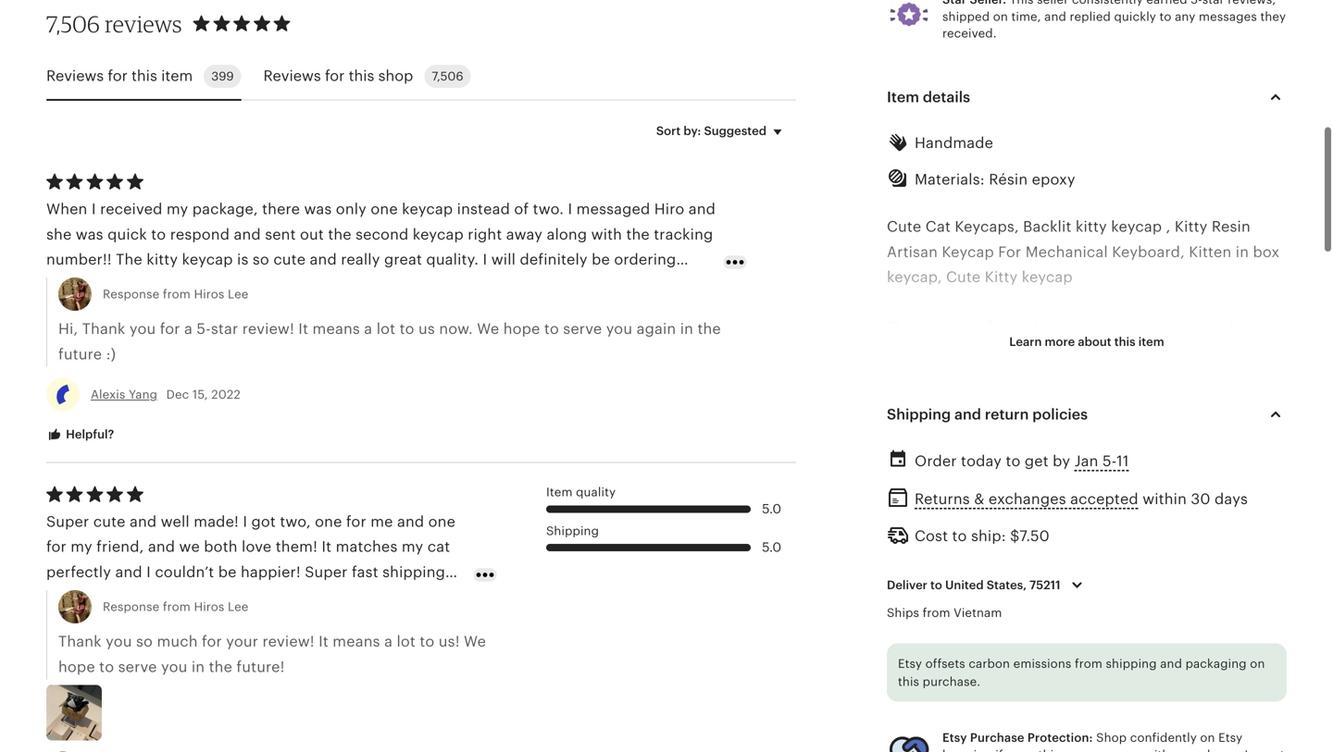 Task type: locate. For each thing, give the bounding box(es) containing it.
helpful?
[[63, 428, 114, 442]]

1 vertical spatial cute
[[946, 269, 981, 286]]

hope inside thank you so much for your review! it means a lot to us! we hope to serve you in the future!
[[58, 659, 95, 676]]

1 vertical spatial just
[[1085, 672, 1114, 688]]

i
[[92, 201, 96, 218], [568, 201, 572, 218], [483, 251, 487, 268], [243, 514, 247, 530], [146, 564, 151, 581]]

great
[[384, 251, 422, 268]]

response from hiros lee down respond
[[103, 288, 249, 301]]

we inside we have so many options of color you can choose: gray, black, yellow white,... just find your best mate!
[[887, 647, 909, 663]]

1 horizontal spatial your
[[1151, 672, 1183, 688]]

perfectly
[[46, 564, 111, 581]]

for up alexis yang dec 15, 2022
[[160, 321, 180, 338]]

most down cost
[[908, 546, 944, 562]]

1 vertical spatial most
[[908, 546, 944, 562]]

one inside when i received my package, there was only one keycap instead of two. i messaged hiro and she was quick to respond and sent out the second keycap right away along with the tracking number!! the kitty keycap is so cute and really great quality. i will definitely be ordering more!! 😊
[[371, 201, 398, 218]]

was
[[304, 201, 332, 218], [76, 226, 103, 243]]

shipping inside super cute and well made! i got two, one for me and one for my friend, and we both love them! it matches my cat perfectly and i couldn't be happier! super fast shipping too!
[[382, 564, 445, 581]]

in inside cute cat keycaps, backlit kitty keycap , kitty resin artisan keycap for mechanical keyboard, kitten in box keycap, cute kitty keycap
[[1236, 244, 1249, 260]]

with down messaged
[[591, 226, 622, 243]]

it right where
[[1166, 546, 1175, 562]]

feel down made
[[989, 420, 1016, 437]]

to inside dropdown button
[[930, 578, 942, 592]]

30
[[1191, 491, 1211, 508]]

shipping inside etsy offsets carbon emissions from shipping and packaging on this purchase.
[[1106, 657, 1157, 671]]

0 horizontal spatial with
[[591, 226, 622, 243]]

future
[[58, 346, 102, 363]]

2 hiros from the top
[[194, 600, 224, 614]]

0 horizontal spatial etsy
[[898, 657, 922, 671]]

most
[[887, 521, 923, 537], [908, 546, 944, 562]]

they down 'reviews,'
[[1260, 10, 1286, 23]]

keycap up keyboard,
[[1111, 219, 1162, 235]]

confidently
[[1130, 732, 1197, 745]]

of left color
[[1074, 647, 1089, 663]]

0 vertical spatial response from hiros lee
[[103, 288, 249, 301]]

one for keycap
[[371, 201, 398, 218]]

reviews,
[[1228, 0, 1276, 7]]

2 response from the top
[[103, 600, 160, 614]]

an
[[1173, 748, 1187, 753]]

when i received my package, there was only one keycap instead of two. i messaged hiro and she was quick to respond and sent out the second keycap right away along with the tracking number!! the kitty keycap is so cute and really great quality. i will definitely be ordering more!! 😊
[[46, 201, 716, 293]]

we right now.
[[477, 321, 499, 338]]

1 vertical spatial on
[[1250, 657, 1265, 671]]

1 vertical spatial will
[[1158, 571, 1182, 588]]

1 horizontal spatial why
[[1217, 319, 1246, 336]]

1 horizontal spatial kitty
[[1076, 219, 1107, 235]]

item left details
[[887, 89, 919, 106]]

for inside just image a cat that has the softest, fluffiest fur, and the prettiest, roundest black eyes, and they make the most adorable little mewing noises for attention. it's in its most favourite place - a box, where it can feel safe and secured. while you're working, it will look at you in glitter eyes. how cute!!!
[[1143, 521, 1163, 537]]

we have so many options of color you can choose: gray, black, yellow white,... just find your best mate!
[[887, 647, 1263, 688]]

and inside this seller consistently earned 5-star reviews, shipped on time, and replied quickly to any messages they received.
[[1044, 10, 1066, 23]]

lot left us!
[[397, 634, 416, 650]]

just image a cat that has the softest, fluffiest fur, and the prettiest, roundest black eyes, and they make the most adorable little mewing noises for attention. it's in its most favourite place - a box, where it can feel safe and secured. while you're working, it will look at you in glitter eyes. how cute!!!
[[887, 470, 1283, 613]]

2 horizontal spatial of
[[1074, 647, 1089, 663]]

most up its
[[887, 521, 923, 537]]

you inside just image a cat that has the softest, fluffiest fur, and the prettiest, roundest black eyes, and they make the most adorable little mewing noises for attention. it's in its most favourite place - a box, where it can feel safe and secured. while you're working, it will look at you in glitter eyes. how cute!!!
[[1239, 571, 1265, 588]]

0 horizontal spatial kitty
[[985, 269, 1018, 286]]

return
[[985, 406, 1029, 423]]

your up future!
[[226, 634, 258, 650]]

artisan
[[887, 244, 938, 260]]

1 horizontal spatial star
[[1202, 0, 1225, 7]]

in left box
[[1236, 244, 1249, 260]]

prettiest,
[[914, 495, 980, 512]]

the inside hi, thank you for a 5-star review! it means a lot to us now. we hope to serve you again in the future :)
[[698, 321, 721, 338]]

the
[[328, 226, 352, 243], [626, 226, 650, 243], [698, 321, 721, 338], [1069, 470, 1093, 487], [887, 495, 910, 512], [1247, 495, 1270, 512], [209, 659, 232, 676]]

hope inside hi, thank you for a 5-star review! it means a lot to us now. we hope to serve you again in the future :)
[[503, 321, 540, 338]]

1 vertical spatial was
[[76, 226, 103, 243]]

résin
[[989, 171, 1028, 188]]

0 horizontal spatial feel
[[989, 420, 1016, 437]]

1 vertical spatial keycap
[[971, 722, 1023, 739]]

deliver
[[887, 578, 928, 592]]

1 horizontal spatial shipping
[[1106, 657, 1157, 671]]

so inside thank you so much for your review! it means a lot to us! we hope to serve you in the future!
[[136, 634, 153, 650]]

1 vertical spatial shipping
[[546, 524, 599, 538]]

1 vertical spatial cute
[[996, 319, 1028, 336]]

for right much
[[202, 634, 222, 650]]

0 vertical spatial your
[[226, 634, 258, 650]]

1 horizontal spatial love
[[1037, 420, 1067, 437]]

2 vertical spatial cute
[[93, 514, 125, 530]]

5- up any
[[1191, 0, 1202, 7]]

it inside super cute and well made! i got two, one for me and one for my friend, and we both love them! it matches my cat perfectly and i couldn't be happier! super fast shipping too!
[[322, 539, 332, 556]]

by:
[[684, 124, 701, 138]]

to inside this seller consistently earned 5-star reviews, shipped on time, and replied quickly to any messages they received.
[[1160, 10, 1172, 23]]

on up order,
[[1200, 732, 1215, 745]]

sort by: suggested
[[656, 124, 767, 138]]

softest,
[[1097, 470, 1151, 487]]

include
[[1095, 722, 1149, 739]]

1 horizontal spatial 7,506
[[432, 69, 463, 83]]

0 vertical spatial it
[[1166, 546, 1175, 562]]

will left look
[[1158, 571, 1182, 588]]

2 horizontal spatial 5-
[[1191, 0, 1202, 7]]

got
[[251, 514, 276, 530]]

star up 2022
[[211, 321, 238, 338]]

adorable
[[927, 521, 991, 537]]

along
[[547, 226, 587, 243]]

1 horizontal spatial item
[[887, 89, 919, 106]]

response for so
[[103, 600, 160, 614]]

us
[[418, 321, 435, 338]]

1 horizontal spatial just
[[1085, 672, 1114, 688]]

find
[[1118, 672, 1147, 688]]

you left much
[[106, 634, 132, 650]]

one
[[371, 201, 398, 218], [315, 514, 342, 530], [428, 514, 456, 530]]

0 horizontal spatial be
[[218, 564, 237, 581]]

accepted
[[1070, 491, 1138, 508]]

0 horizontal spatial star
[[211, 321, 238, 338]]

0 vertical spatial 5.0
[[762, 502, 781, 517]]

definitely inside the science of cute (yes, it's a thing) explains why cats are so cute, and we want these meowing purring, scratching, pooping creatures to live in our homes. that's why we made this heart-stolen cat keycap and you definitely feel in love with it.
[[917, 420, 985, 437]]

0 horizontal spatial shipping
[[382, 564, 445, 581]]

2 lee from the top
[[228, 600, 249, 614]]

2 horizontal spatial one
[[428, 514, 456, 530]]

response down the quick
[[103, 288, 160, 301]]

box
[[1253, 244, 1280, 260]]

was up "out"
[[304, 201, 332, 218]]

0 vertical spatial definitely
[[520, 251, 588, 268]]

in inside hi, thank you for a 5-star review! it means a lot to us now. we hope to serve you again in the future :)
[[680, 321, 693, 338]]

1 vertical spatial lee
[[228, 600, 249, 614]]

a right it's
[[1094, 319, 1103, 336]]

0 horizontal spatial definitely
[[520, 251, 588, 268]]

5- up "softest,"
[[1103, 453, 1117, 470]]

7,506 up reviews for this item
[[46, 10, 100, 37]]

on inside etsy offsets carbon emissions from shipping and packaging on this purchase.
[[1250, 657, 1265, 671]]

1 response from hiros lee from the top
[[103, 288, 249, 301]]

exchanges
[[989, 491, 1066, 508]]

days
[[1215, 491, 1248, 508]]

super up perfectly
[[46, 514, 89, 530]]

1 horizontal spatial cute
[[273, 251, 306, 268]]

why
[[1217, 319, 1246, 336], [933, 395, 962, 411]]

shipping
[[382, 564, 445, 581], [1106, 657, 1157, 671]]

lot
[[377, 321, 395, 338], [397, 634, 416, 650]]

we up gray,
[[887, 647, 909, 663]]

you down much
[[161, 659, 187, 676]]

1 horizontal spatial the
[[887, 319, 913, 336]]

etsy for etsy offsets carbon emissions from shipping and packaging on this purchase.
[[898, 657, 922, 671]]

1 vertical spatial hope
[[58, 659, 95, 676]]

tracking
[[654, 226, 713, 243]]

1 vertical spatial the
[[887, 319, 913, 336]]

review! up future!
[[262, 634, 314, 650]]

5-
[[1191, 0, 1202, 7], [197, 321, 211, 338], [1103, 453, 1117, 470]]

keycap down keycaps,
[[942, 244, 994, 260]]

0 vertical spatial we
[[1006, 344, 1027, 361]]

1 vertical spatial love
[[242, 539, 272, 556]]

kitty right ,
[[1175, 219, 1208, 235]]

1 response from the top
[[103, 288, 160, 301]]

1 horizontal spatial feel
[[1210, 546, 1236, 562]]

hiros down couldn't
[[194, 600, 224, 614]]

on for packaging
[[1250, 657, 1265, 671]]

with down heart-
[[1071, 420, 1102, 437]]

shipping up find
[[1106, 657, 1157, 671]]

one right me
[[428, 514, 456, 530]]

this
[[132, 68, 157, 84], [349, 68, 374, 84], [1114, 335, 1136, 349], [1036, 395, 1062, 411], [898, 675, 919, 689]]

serve inside thank you so much for your review! it means a lot to us! we hope to serve you in the future!
[[118, 659, 157, 676]]

0 vertical spatial shipping
[[887, 406, 951, 423]]

cat inside the science of cute (yes, it's a thing) explains why cats are so cute, and we want these meowing purring, scratching, pooping creatures to live in our homes. that's why we made this heart-stolen cat keycap and you definitely feel in love with it.
[[1158, 395, 1180, 411]]

0 horizontal spatial hope
[[58, 659, 95, 676]]

with inside when i received my package, there was only one keycap instead of two. i messaged hiro and she was quick to respond and sent out the second keycap right away along with the tracking number!! the kitty keycap is so cute and really great quality. i will definitely be ordering more!! 😊
[[591, 226, 622, 243]]

0 vertical spatial review!
[[242, 321, 294, 338]]

2 response from hiros lee from the top
[[103, 600, 249, 614]]

and inside etsy offsets carbon emissions from shipping and packaging on this purchase.
[[1160, 657, 1182, 671]]

1 lee from the top
[[228, 288, 249, 301]]

shipping inside shipping and return policies "dropdown button"
[[887, 406, 951, 423]]

of
[[514, 201, 529, 218], [977, 319, 992, 336], [1074, 647, 1089, 663]]

returns
[[915, 491, 970, 508]]

0 horizontal spatial one
[[315, 514, 342, 530]]

hope right now.
[[503, 321, 540, 338]]

response from hiros lee for for
[[103, 288, 249, 301]]

lot left us
[[377, 321, 395, 338]]

thank inside thank you so much for your review! it means a lot to us! we hope to serve you in the future!
[[58, 634, 102, 650]]

review! down is
[[242, 321, 294, 338]]

the
[[116, 251, 142, 268], [887, 319, 913, 336]]

0 horizontal spatial we
[[179, 539, 200, 556]]

alexis
[[91, 388, 125, 402]]

just
[[887, 470, 916, 487], [1085, 672, 1114, 688]]

i left couldn't
[[146, 564, 151, 581]]

more!!
[[46, 277, 93, 293]]

1 horizontal spatial hope
[[503, 321, 540, 338]]

why up purring,
[[1217, 319, 1246, 336]]

tab list containing reviews for this item
[[46, 53, 796, 101]]

1 horizontal spatial with
[[1071, 420, 1102, 437]]

cute inside when i received my package, there was only one keycap instead of two. i messaged hiro and she was quick to respond and sent out the second keycap right away along with the tracking number!! the kitty keycap is so cute and really great quality. i will definitely be ordering more!! 😊
[[273, 251, 306, 268]]

definitely up order
[[917, 420, 985, 437]]

deliver to united states, 75211 button
[[873, 566, 1102, 605]]

dec
[[166, 388, 189, 402]]

cat inside just image a cat that has the softest, fluffiest fur, and the prettiest, roundest black eyes, and they make the most adorable little mewing noises for attention. it's in its most favourite place - a box, where it can feel safe and secured. while you're working, it will look at you in glitter eyes. how cute!!!
[[981, 470, 1003, 487]]

5- up the 15,
[[197, 321, 211, 338]]

favourite
[[948, 546, 1012, 562]]

2 horizontal spatial cat
[[1158, 395, 1180, 411]]

shipping right fast
[[382, 564, 445, 581]]

0 horizontal spatial will
[[491, 251, 516, 268]]

1 vertical spatial lot
[[397, 634, 416, 650]]

so left much
[[136, 634, 153, 650]]

0 vertical spatial why
[[1217, 319, 1246, 336]]

1 vertical spatial your
[[1151, 672, 1183, 688]]

protection:
[[1027, 732, 1093, 745]]

it
[[298, 321, 308, 338], [322, 539, 332, 556], [319, 634, 329, 650]]

shipping for shipping
[[546, 524, 599, 538]]

about
[[1078, 335, 1111, 349]]

we right us!
[[464, 634, 486, 650]]

1 vertical spatial it
[[1144, 571, 1154, 588]]

yang
[[129, 388, 157, 402]]

my inside when i received my package, there was only one keycap instead of two. i messaged hiro and she was quick to respond and sent out the second keycap right away along with the tracking number!! the kitty keycap is so cute and really great quality. i will definitely be ordering more!! 😊
[[166, 201, 188, 218]]

your right find
[[1151, 672, 1183, 688]]

so right is
[[253, 251, 269, 268]]

for inside hi, thank you for a 5-star review! it means a lot to us now. we hope to serve you again in the future :)
[[160, 321, 180, 338]]

1 vertical spatial of
[[977, 319, 992, 336]]

will
[[491, 251, 516, 268], [1158, 571, 1182, 588]]

black
[[1053, 495, 1092, 512]]

i down the right
[[483, 251, 487, 268]]

made
[[991, 395, 1032, 411]]

1 horizontal spatial etsy
[[942, 732, 967, 745]]

glitter
[[887, 596, 931, 613]]

was up "number!!"
[[76, 226, 103, 243]]

0 vertical spatial of
[[514, 201, 529, 218]]

,
[[1166, 219, 1171, 235]]

0 vertical spatial love
[[1037, 420, 1067, 437]]

with inside the shop confidently on etsy knowing if something goes wrong with an order, we've go
[[1145, 748, 1170, 753]]

response
[[103, 288, 160, 301], [103, 600, 160, 614]]

suggested
[[704, 124, 767, 138]]

1 horizontal spatial was
[[304, 201, 332, 218]]

can up best on the bottom
[[1165, 647, 1191, 663]]

star inside hi, thank you for a 5-star review! it means a lot to us now. we hope to serve you again in the future :)
[[211, 321, 238, 338]]

0 vertical spatial super
[[46, 514, 89, 530]]

and left well
[[130, 514, 157, 530]]

hiros for 5-
[[194, 288, 224, 301]]

just inside just image a cat that has the softest, fluffiest fur, and the prettiest, roundest black eyes, and they make the most adorable little mewing noises for attention. it's in its most favourite place - a box, where it can feel safe and secured. while you're working, it will look at you in glitter eyes. how cute!!!
[[887, 470, 916, 487]]

and inside "dropdown button"
[[955, 406, 981, 423]]

1 horizontal spatial cat
[[981, 470, 1003, 487]]

1 horizontal spatial reviews
[[263, 68, 321, 84]]

tab list
[[46, 53, 796, 101]]

of inside the science of cute (yes, it's a thing) explains why cats are so cute, and we want these meowing purring, scratching, pooping creatures to live in our homes. that's why we made this heart-stolen cat keycap and you definitely feel in love with it.
[[977, 319, 992, 336]]

little
[[995, 521, 1027, 537]]

and right eyes,
[[1137, 495, 1164, 512]]

1 horizontal spatial lot
[[397, 634, 416, 650]]

for down 7,506 reviews at the top of the page
[[108, 68, 128, 84]]

0 vertical spatial cat
[[1158, 395, 1180, 411]]

0 horizontal spatial item
[[161, 68, 193, 84]]

0 vertical spatial keycap
[[942, 244, 994, 260]]

you inside we have so many options of color you can choose: gray, black, yellow white,... just find your best mate!
[[1134, 647, 1160, 663]]

they
[[1260, 10, 1286, 23], [1168, 495, 1200, 512]]

thank inside hi, thank you for a 5-star review! it means a lot to us now. we hope to serve you again in the future :)
[[82, 321, 125, 338]]

0 horizontal spatial just
[[887, 470, 916, 487]]

to
[[1160, 10, 1172, 23], [151, 226, 166, 243], [400, 321, 414, 338], [544, 321, 559, 338], [1109, 370, 1124, 386], [1006, 453, 1021, 470], [952, 528, 967, 545], [930, 578, 942, 592], [420, 634, 435, 650], [99, 659, 114, 676]]

will down the right
[[491, 251, 516, 268]]

1 horizontal spatial item
[[1138, 335, 1164, 349]]

white,...
[[1024, 672, 1081, 688]]

in down made
[[1020, 420, 1033, 437]]

1 reviews from the left
[[46, 68, 104, 84]]

a inside the science of cute (yes, it's a thing) explains why cats are so cute, and we want these meowing purring, scratching, pooping creatures to live in our homes. that's why we made this heart-stolen cat keycap and you definitely feel in love with it.
[[1094, 319, 1103, 336]]

cute up "friend,"
[[93, 514, 125, 530]]

item for item quality
[[546, 486, 573, 500]]

in right the it's
[[1266, 521, 1280, 537]]

thank
[[82, 321, 125, 338], [58, 634, 102, 650]]

you down that's
[[887, 420, 913, 437]]

1 vertical spatial response
[[103, 600, 160, 614]]

0 horizontal spatial 7,506
[[46, 10, 100, 37]]

7.50
[[1019, 528, 1050, 545]]

1 vertical spatial cat
[[981, 470, 1003, 487]]

package,
[[192, 201, 258, 218]]

1 horizontal spatial we
[[967, 395, 987, 411]]

can up look
[[1179, 546, 1206, 562]]

have
[[913, 647, 947, 663]]

you right at
[[1239, 571, 1265, 588]]

working,
[[1077, 571, 1140, 588]]

1 vertical spatial be
[[218, 564, 237, 581]]

etsy inside etsy offsets carbon emissions from shipping and packaging on this purchase.
[[898, 657, 922, 671]]

of inside we have so many options of color you can choose: gray, black, yellow white,... just find your best mate!
[[1074, 647, 1089, 663]]

star up "messages"
[[1202, 0, 1225, 7]]

cat down our
[[1158, 395, 1180, 411]]

i right 'two.'
[[568, 201, 572, 218]]

hiros for your
[[194, 600, 224, 614]]

my up perfectly
[[71, 539, 92, 556]]

for
[[998, 244, 1021, 260]]

from up much
[[163, 600, 191, 614]]

0 horizontal spatial reviews
[[46, 68, 104, 84]]

right
[[468, 226, 502, 243]]

your inside thank you so much for your review! it means a lot to us! we hope to serve you in the future!
[[226, 634, 258, 650]]

response from hiros lee up much
[[103, 600, 249, 614]]

1 5.0 from the top
[[762, 502, 781, 517]]

0 vertical spatial hiros
[[194, 288, 224, 301]]

it inside thank you so much for your review! it means a lot to us! we hope to serve you in the future!
[[319, 634, 329, 650]]

reviews right 399
[[263, 68, 321, 84]]

0 horizontal spatial super
[[46, 514, 89, 530]]

etsy
[[898, 657, 922, 671], [942, 732, 967, 745], [1218, 732, 1243, 745]]

keycap down respond
[[182, 251, 233, 268]]

the inside the science of cute (yes, it's a thing) explains why cats are so cute, and we want these meowing purring, scratching, pooping creatures to live in our homes. that's why we made this heart-stolen cat keycap and you definitely feel in love with it.
[[887, 319, 913, 336]]

the left returns on the right bottom of the page
[[887, 495, 910, 512]]

on inside this seller consistently earned 5-star reviews, shipped on time, and replied quickly to any messages they received.
[[993, 10, 1008, 23]]

0 vertical spatial star
[[1202, 0, 1225, 7]]

0 horizontal spatial lot
[[377, 321, 395, 338]]

a inside thank you so much for your review! it means a lot to us! we hope to serve you in the future!
[[384, 634, 393, 650]]

this down have at the bottom right of page
[[898, 675, 919, 689]]

get
[[1025, 453, 1049, 470]]

0 vertical spatial feel
[[989, 420, 1016, 437]]

5.0
[[762, 502, 781, 517], [762, 540, 781, 555]]

thank down "too!"
[[58, 634, 102, 650]]

on up mate!
[[1250, 657, 1265, 671]]

the left future!
[[209, 659, 232, 676]]

reviews for reviews for this item
[[46, 68, 104, 84]]

definitely
[[520, 251, 588, 268], [917, 420, 985, 437]]

item inside dropdown button
[[887, 89, 919, 106]]

item left 399
[[161, 68, 193, 84]]

super left fast
[[305, 564, 348, 581]]

feel up at
[[1210, 546, 1236, 562]]

lee down happier!
[[228, 600, 249, 614]]

on inside the shop confidently on etsy knowing if something goes wrong with an order, we've go
[[1200, 732, 1215, 745]]

one for for
[[315, 514, 342, 530]]

2 reviews from the left
[[263, 68, 321, 84]]

black,
[[926, 672, 969, 688]]

2 5.0 from the top
[[762, 540, 781, 555]]

materials:
[[915, 171, 985, 188]]

one up "second"
[[371, 201, 398, 218]]

etsy for etsy purchase protection:
[[942, 732, 967, 745]]

5- inside this seller consistently earned 5-star reviews, shipped on time, and replied quickly to any messages they received.
[[1191, 0, 1202, 7]]

review! inside thank you so much for your review! it means a lot to us! we hope to serve you in the future!
[[262, 634, 314, 650]]

hiro
[[654, 201, 684, 218]]

reviews
[[46, 68, 104, 84], [263, 68, 321, 84]]

response for you
[[103, 288, 160, 301]]

be left ordering
[[592, 251, 610, 268]]

from up white,...
[[1075, 657, 1103, 671]]

away
[[506, 226, 543, 243]]

options
[[1015, 647, 1070, 663]]

from down respond
[[163, 288, 191, 301]]

and up pooping
[[975, 344, 1002, 361]]

1 horizontal spatial it
[[1166, 546, 1175, 562]]

0 horizontal spatial love
[[242, 539, 272, 556]]

1 hiros from the top
[[194, 288, 224, 301]]

learn more about this item button
[[995, 325, 1178, 359]]

0 vertical spatial kitty
[[1175, 219, 1208, 235]]

etsy up we've
[[1218, 732, 1243, 745]]

1 horizontal spatial be
[[592, 251, 610, 268]]

1 vertical spatial kitty
[[146, 251, 178, 268]]

etsy inside the shop confidently on etsy knowing if something goes wrong with an order, we've go
[[1218, 732, 1243, 745]]

1 vertical spatial 5.0
[[762, 540, 781, 555]]

lot inside hi, thank you for a 5-star review! it means a lot to us now. we hope to serve you again in the future :)
[[377, 321, 395, 338]]

means down fast
[[333, 634, 380, 650]]

1 vertical spatial response from hiros lee
[[103, 600, 249, 614]]

1 vertical spatial review!
[[262, 634, 314, 650]]

cat down the today
[[981, 470, 1003, 487]]

messages
[[1199, 10, 1257, 23]]

0 vertical spatial means
[[312, 321, 360, 338]]

thank up :)
[[82, 321, 125, 338]]

states,
[[987, 578, 1027, 592]]

0 horizontal spatial on
[[993, 10, 1008, 23]]

and up is
[[234, 226, 261, 243]]

0 horizontal spatial shipping
[[546, 524, 599, 538]]

1 vertical spatial can
[[1165, 647, 1191, 663]]

reviews down 7,506 reviews at the top of the page
[[46, 68, 104, 84]]

and up tracking
[[689, 201, 716, 218]]



Task type: describe. For each thing, give the bounding box(es) containing it.
the down only
[[328, 226, 352, 243]]

means inside hi, thank you for a 5-star review! it means a lot to us now. we hope to serve you again in the future :)
[[312, 321, 360, 338]]

item details button
[[870, 75, 1303, 120]]

and down well
[[148, 539, 175, 556]]

0 vertical spatial item
[[161, 68, 193, 84]]

this left shop
[[349, 68, 374, 84]]

in left our
[[1157, 370, 1171, 386]]

it's
[[1070, 319, 1090, 336]]

a up dec
[[184, 321, 193, 338]]

you up yang
[[130, 321, 156, 338]]

cute inside super cute and well made! i got two, one for me and one for my friend, and we both love them! it matches my cat perfectly and i couldn't be happier! super fast shipping too!
[[93, 514, 125, 530]]

wrong
[[1104, 748, 1141, 753]]

look
[[1186, 571, 1217, 588]]

and down its
[[887, 571, 914, 588]]

keycap up "second"
[[402, 201, 453, 218]]

its
[[887, 546, 904, 562]]

knowing
[[942, 748, 992, 753]]

and down "out"
[[310, 251, 337, 268]]

i left the got
[[243, 514, 247, 530]]

place
[[1016, 546, 1056, 562]]

keycap inside cute cat keycaps, backlit kitty keycap , kitty resin artisan keycap for mechanical keyboard, kitten in box keycap, cute kitty keycap
[[942, 244, 994, 260]]

shipping and return policies
[[887, 406, 1088, 423]]

the down jan
[[1069, 470, 1093, 487]]

received
[[100, 201, 162, 218]]

we inside thank you so much for your review! it means a lot to us! we hope to serve you in the future!
[[464, 634, 486, 650]]

keycap up quality.
[[413, 226, 464, 243]]

shipped
[[942, 10, 990, 23]]

ordering
[[614, 251, 676, 268]]

from right ships
[[923, 606, 950, 620]]

to inside the science of cute (yes, it's a thing) explains why cats are so cute, and we want these meowing purring, scratching, pooping creatures to live in our homes. that's why we made this heart-stolen cat keycap and you definitely feel in love with it.
[[1109, 370, 1124, 386]]

can inside we have so many options of color you can choose: gray, black, yellow white,... just find your best mate!
[[1165, 647, 1191, 663]]

if
[[995, 748, 1003, 753]]

want
[[1031, 344, 1066, 361]]

on for shipped
[[993, 10, 1008, 23]]

they inside just image a cat that has the softest, fluffiest fur, and the prettiest, roundest black eyes, and they make the most adorable little mewing noises for attention. it's in its most favourite place - a box, where it can feel safe and secured. while you're working, it will look at you in glitter eyes. how cute!!!
[[1168, 495, 1200, 512]]

you inside the science of cute (yes, it's a thing) explains why cats are so cute, and we want these meowing purring, scratching, pooping creatures to live in our homes. that's why we made this heart-stolen cat keycap and you definitely feel in love with it.
[[887, 420, 913, 437]]

2 horizontal spatial my
[[402, 539, 423, 556]]

we inside super cute and well made! i got two, one for me and one for my friend, and we both love them! it matches my cat perfectly and i couldn't be happier! super fast shipping too!
[[179, 539, 200, 556]]

details
[[923, 89, 970, 106]]

attention.
[[1167, 521, 1237, 537]]

we inside hi, thank you for a 5-star review! it means a lot to us now. we hope to serve you again in the future :)
[[477, 321, 499, 338]]

by
[[1053, 453, 1070, 470]]

and right fur,
[[1243, 470, 1270, 487]]

and down "homes."
[[1240, 395, 1267, 411]]

1 vertical spatial we
[[967, 395, 987, 411]]

in down safe
[[1269, 571, 1283, 588]]

the science of cute (yes, it's a thing) explains why cats are so cute, and we want these meowing purring, scratching, pooping creatures to live in our homes. that's why we made this heart-stolen cat keycap and you definitely feel in love with it.
[[887, 319, 1280, 437]]

the up ordering
[[626, 226, 650, 243]]

while
[[985, 571, 1025, 588]]

scratching,
[[887, 370, 968, 386]]

fast
[[352, 564, 378, 581]]

be inside when i received my package, there was only one keycap instead of two. i messaged hiro and she was quick to respond and sent out the second keycap right away along with the tracking number!! the kitty keycap is so cute and really great quality. i will definitely be ordering more!! 😊
[[592, 251, 610, 268]]

consistently
[[1072, 0, 1143, 7]]

choose:
[[1195, 647, 1252, 663]]

so inside the science of cute (yes, it's a thing) explains why cats are so cute, and we want these meowing purring, scratching, pooping creatures to live in our homes. that's why we made this heart-stolen cat keycap and you definitely feel in love with it.
[[914, 344, 930, 361]]

7,506 for 7,506 reviews
[[46, 10, 100, 37]]

eyes.
[[935, 596, 972, 613]]

5.0 for shipping
[[762, 540, 781, 555]]

gray,
[[887, 672, 922, 688]]

again
[[637, 321, 676, 338]]

&
[[974, 491, 985, 508]]

can inside just image a cat that has the softest, fluffiest fur, and the prettiest, roundest black eyes, and they make the most adorable little mewing noises for attention. it's in its most favourite place - a box, where it can feel safe and secured. while you're working, it will look at you in glitter eyes. how cute!!!
[[1179, 546, 1206, 562]]

a right "-" on the bottom right of page
[[1069, 546, 1078, 562]]

and down "friend,"
[[115, 564, 142, 581]]

reviews for reviews for this shop
[[263, 68, 321, 84]]

means inside thank you so much for your review! it means a lot to us! we hope to serve you in the future!
[[333, 634, 380, 650]]

these
[[1070, 344, 1110, 361]]

just inside we have so many options of color you can choose: gray, black, yellow white,... just find your best mate!
[[1085, 672, 1114, 688]]

lee for review!
[[228, 600, 249, 614]]

you left the again
[[606, 321, 632, 338]]

love inside super cute and well made! i got two, one for me and one for my friend, and we both love them! it matches my cat perfectly and i couldn't be happier! super fast shipping too!
[[242, 539, 272, 556]]

two.
[[533, 201, 564, 218]]

at
[[1221, 571, 1235, 588]]

in inside thank you so much for your review! it means a lot to us! we hope to serve you in the future!
[[192, 659, 205, 676]]

item for item details
[[887, 89, 919, 106]]

order
[[915, 453, 957, 470]]

shipping for shipping and return policies
[[887, 406, 951, 423]]

for left me
[[346, 514, 366, 530]]

feel inside the science of cute (yes, it's a thing) explains why cats are so cute, and we want these meowing purring, scratching, pooping creatures to live in our homes. that's why we made this heart-stolen cat keycap and you definitely feel in love with it.
[[989, 420, 1016, 437]]

roundest
[[984, 495, 1049, 512]]

order,
[[1191, 748, 1225, 753]]

5.0 for item quality
[[762, 502, 781, 517]]

review! inside hi, thank you for a 5-star review! it means a lot to us now. we hope to serve you again in the future :)
[[242, 321, 294, 338]]

it inside hi, thank you for a 5-star review! it means a lot to us now. we hope to serve you again in the future :)
[[298, 321, 308, 338]]

has
[[1040, 470, 1065, 487]]

and right me
[[397, 514, 424, 530]]

0 horizontal spatial cute
[[887, 219, 921, 235]]

keycap down mechanical
[[1022, 269, 1073, 286]]

they inside this seller consistently earned 5-star reviews, shipped on time, and replied quickly to any messages they received.
[[1260, 10, 1286, 23]]

7,506 for 7,506
[[432, 69, 463, 83]]

(yes,
[[1032, 319, 1066, 336]]

399
[[211, 69, 234, 83]]

so inside we have so many options of color you can choose: gray, black, yellow white,... just find your best mate!
[[951, 647, 968, 663]]

messaged
[[576, 201, 650, 218]]

0 vertical spatial was
[[304, 201, 332, 218]]

reviews for this shop
[[263, 68, 413, 84]]

lot inside thank you so much for your review! it means a lot to us! we hope to serve you in the future!
[[397, 634, 416, 650]]

0 vertical spatial most
[[887, 521, 923, 537]]

noises
[[1093, 521, 1139, 537]]

kitty inside when i received my package, there was only one keycap instead of two. i messaged hiro and she was quick to respond and sent out the second keycap right away along with the tracking number!! the kitty keycap is so cute and really great quality. i will definitely be ordering more!! 😊
[[146, 251, 178, 268]]

0 horizontal spatial it
[[1144, 571, 1154, 588]]

cute inside the science of cute (yes, it's a thing) explains why cats are so cute, and we want these meowing purring, scratching, pooping creatures to live in our homes. that's why we made this heart-stolen cat keycap and you definitely feel in love with it.
[[996, 319, 1028, 336]]

cute!!!
[[1012, 596, 1058, 613]]

sort by: suggested button
[[642, 112, 803, 151]]

so inside when i received my package, there was only one keycap instead of two. i messaged hiro and she was quick to respond and sent out the second keycap right away along with the tracking number!! the kitty keycap is so cute and really great quality. i will definitely be ordering more!! 😊
[[253, 251, 269, 268]]

fur,
[[1215, 470, 1239, 487]]

a down the today
[[968, 470, 977, 487]]

a left us
[[364, 321, 372, 338]]

5- inside hi, thank you for a 5-star review! it means a lot to us now. we hope to serve you again in the future :)
[[197, 321, 211, 338]]

for left shop
[[325, 68, 345, 84]]

carbon
[[969, 657, 1010, 671]]

view details of this review photo by halieanna myers image
[[46, 686, 102, 741]]

keyboard
[[1153, 722, 1221, 739]]

-
[[1060, 546, 1065, 562]]

make
[[1204, 495, 1243, 512]]

it's
[[1242, 521, 1262, 537]]

much
[[157, 634, 198, 650]]

instead
[[457, 201, 510, 218]]

star inside this seller consistently earned 5-star reviews, shipped on time, and replied quickly to any messages they received.
[[1202, 0, 1225, 7]]

meowing
[[1114, 344, 1181, 361]]

emissions
[[1013, 657, 1071, 671]]

😊
[[97, 277, 112, 293]]

love inside the science of cute (yes, it's a thing) explains why cats are so cute, and we want these meowing purring, scratching, pooping creatures to live in our homes. that's why we made this heart-stolen cat keycap and you definitely feel in love with it.
[[1037, 420, 1067, 437]]

1 horizontal spatial kitty
[[1175, 219, 1208, 235]]

returns & exchanges accepted within 30 days
[[915, 491, 1248, 508]]

this inside the science of cute (yes, it's a thing) explains why cats are so cute, and we want these meowing purring, scratching, pooping creatures to live in our homes. that's why we made this heart-stolen cat keycap and you definitely feel in love with it.
[[1036, 395, 1062, 411]]

for up perfectly
[[46, 539, 67, 556]]

box,
[[1082, 546, 1113, 562]]

response from hiros lee for much
[[103, 600, 249, 614]]

your inside we have so many options of color you can choose: gray, black, yellow white,... just find your best mate!
[[1151, 672, 1183, 688]]

will inside just image a cat that has the softest, fluffiest fur, and the prettiest, roundest black eyes, and they make the most adorable little mewing noises for attention. it's in its most favourite place - a box, where it can feel safe and secured. while you're working, it will look at you in glitter eyes. how cute!!!
[[1158, 571, 1182, 588]]

thing)
[[1107, 319, 1149, 336]]

this seller consistently earned 5-star reviews, shipped on time, and replied quickly to any messages they received.
[[942, 0, 1286, 40]]

2 vertical spatial 5-
[[1103, 453, 1117, 470]]

hi, thank you for a 5-star review! it means a lot to us now. we hope to serve you again in the future :)
[[58, 321, 721, 363]]

of inside when i received my package, there was only one keycap instead of two. i messaged hiro and she was quick to respond and sent out the second keycap right away along with the tracking number!! the kitty keycap is so cute and really great quality. i will definitely be ordering more!! 😊
[[514, 201, 529, 218]]

the inside thank you so much for your review! it means a lot to us! we hope to serve you in the future!
[[209, 659, 232, 676]]

for inside thank you so much for your review! it means a lot to us! we hope to serve you in the future!
[[202, 634, 222, 650]]

the inside when i received my package, there was only one keycap instead of two. i messaged hiro and she was quick to respond and sent out the second keycap right away along with the tracking number!! the kitty keycap is so cute and really great quality. i will definitely be ordering more!! 😊
[[116, 251, 142, 268]]

1 vertical spatial why
[[933, 395, 962, 411]]

alexis yang link
[[91, 388, 157, 402]]

seller
[[1037, 0, 1069, 7]]

cat inside super cute and well made! i got two, one for me and one for my friend, and we both love them! it matches my cat perfectly and i couldn't be happier! super fast shipping too!
[[427, 539, 450, 556]]

cute,
[[934, 344, 971, 361]]

keycap,
[[887, 269, 942, 286]]

lee for star
[[228, 288, 249, 301]]

time,
[[1011, 10, 1041, 23]]

mewing
[[1031, 521, 1089, 537]]

serve inside hi, thank you for a 5-star review! it means a lot to us now. we hope to serve you again in the future :)
[[563, 321, 602, 338]]

this inside etsy offsets carbon emissions from shipping and packaging on this purchase.
[[898, 675, 919, 689]]

this inside dropdown button
[[1114, 335, 1136, 349]]

1 vertical spatial super
[[305, 564, 348, 581]]

keycaps,
[[955, 219, 1019, 235]]

definitely inside when i received my package, there was only one keycap instead of two. i messaged hiro and she was quick to respond and sent out the second keycap right away along with the tracking number!! the kitty keycap is so cute and really great quality. i will definitely be ordering more!! 😊
[[520, 251, 588, 268]]

vietnam
[[954, 606, 1002, 620]]

fluffiest
[[1155, 470, 1211, 487]]

this down reviews at the left top of page
[[132, 68, 157, 84]]

0 horizontal spatial my
[[71, 539, 92, 556]]

learn more about this item
[[1009, 335, 1164, 349]]

ships
[[887, 606, 919, 620]]

2 horizontal spatial we
[[1006, 344, 1027, 361]]

to inside when i received my package, there was only one keycap instead of two. i messaged hiro and she was quick to respond and sent out the second keycap right away along with the tracking number!! the kitty keycap is so cute and really great quality. i will definitely be ordering more!! 😊
[[151, 226, 166, 243]]

keycap inside the science of cute (yes, it's a thing) explains why cats are so cute, and we want these meowing purring, scratching, pooping creatures to live in our homes. that's why we made this heart-stolen cat keycap and you definitely feel in love with it.
[[1185, 395, 1236, 411]]

made!
[[194, 514, 239, 530]]

feel inside just image a cat that has the softest, fluffiest fur, and the prettiest, roundest black eyes, and they make the most adorable little mewing noises for attention. it's in its most favourite place - a box, where it can feel safe and secured. while you're working, it will look at you in glitter eyes. how cute!!!
[[1210, 546, 1236, 562]]

from inside etsy offsets carbon emissions from shipping and packaging on this purchase.
[[1075, 657, 1103, 671]]

will inside when i received my package, there was only one keycap instead of two. i messaged hiro and she was quick to respond and sent out the second keycap right away along with the tracking number!! the kitty keycap is so cute and really great quality. i will definitely be ordering more!! 😊
[[491, 251, 516, 268]]

learn
[[1009, 335, 1042, 349]]

the up the it's
[[1247, 495, 1270, 512]]

too!
[[46, 589, 75, 606]]

with inside the science of cute (yes, it's a thing) explains why cats are so cute, and we want these meowing purring, scratching, pooping creatures to live in our homes. that's why we made this heart-stolen cat keycap and you definitely feel in love with it.
[[1071, 420, 1102, 437]]

reviews
[[105, 10, 182, 37]]

is
[[237, 251, 249, 268]]

:)
[[106, 346, 116, 363]]

0 horizontal spatial was
[[76, 226, 103, 243]]

epoxy
[[1032, 171, 1075, 188]]

kitty inside cute cat keycaps, backlit kitty keycap , kitty resin artisan keycap for mechanical keyboard, kitten in box keycap, cute kitty keycap
[[1076, 219, 1107, 235]]

future!
[[236, 659, 285, 676]]

be inside super cute and well made! i got two, one for me and one for my friend, and we both love them! it matches my cat perfectly and i couldn't be happier! super fast shipping too!
[[218, 564, 237, 581]]

i right the when
[[92, 201, 96, 218]]

backlit
[[1023, 219, 1072, 235]]

1 vertical spatial kitty
[[985, 269, 1018, 286]]

item inside dropdown button
[[1138, 335, 1164, 349]]

how
[[976, 596, 1008, 613]]

sent
[[265, 226, 296, 243]]

are
[[887, 344, 910, 361]]



Task type: vqa. For each thing, say whether or not it's contained in the screenshot.
the rightmost was
yes



